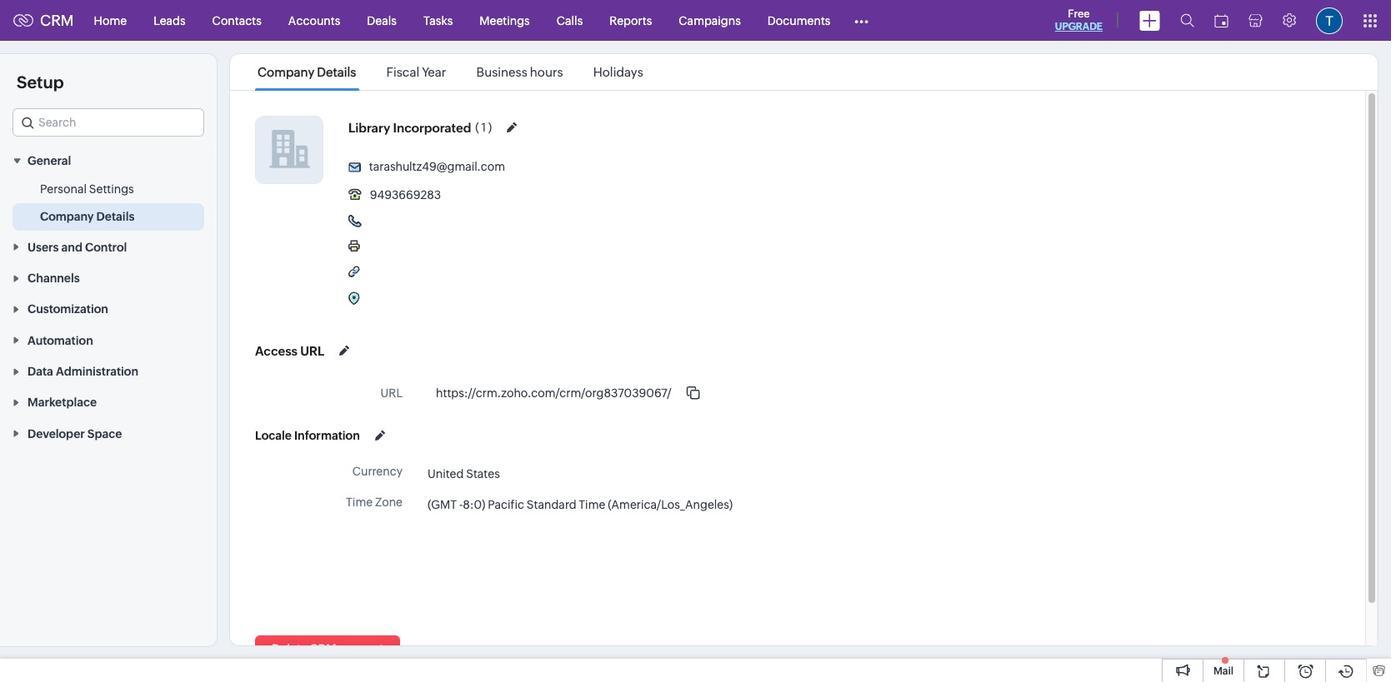 Task type: describe. For each thing, give the bounding box(es) containing it.
(
[[476, 121, 479, 134]]

0 vertical spatial url
[[300, 344, 325, 358]]

fiscal year link
[[384, 65, 449, 79]]

and
[[61, 241, 83, 254]]

accounts
[[288, 14, 341, 27]]

fiscal
[[387, 65, 420, 79]]

time zone
[[346, 496, 403, 510]]

users
[[28, 241, 59, 254]]

general region
[[0, 176, 217, 231]]

leads link
[[140, 0, 199, 40]]

automation button
[[0, 325, 217, 356]]

contacts link
[[199, 0, 275, 40]]

0 vertical spatial company details
[[258, 65, 356, 79]]

home
[[94, 14, 127, 27]]

1 horizontal spatial company details link
[[255, 65, 359, 79]]

year
[[422, 65, 447, 79]]

data
[[28, 365, 53, 379]]

marketplace button
[[0, 387, 217, 418]]

(america/los_angeles)
[[608, 498, 733, 512]]

zone
[[375, 496, 403, 510]]

documents
[[768, 14, 831, 27]]

deals
[[367, 14, 397, 27]]

developer space button
[[0, 418, 217, 449]]

business hours
[[477, 65, 563, 79]]

locale
[[255, 429, 292, 443]]

free upgrade
[[1056, 8, 1103, 33]]

reports
[[610, 14, 652, 27]]

(gmt
[[428, 498, 457, 512]]

documents link
[[755, 0, 844, 40]]

profile element
[[1307, 0, 1353, 40]]

hours
[[530, 65, 563, 79]]

personal
[[40, 183, 87, 196]]

holidays
[[594, 65, 644, 79]]

holidays link
[[591, 65, 646, 79]]

control
[[85, 241, 127, 254]]

information
[[294, 429, 360, 443]]

reports link
[[597, 0, 666, 40]]

1 horizontal spatial time
[[579, 498, 606, 512]]

settings
[[89, 183, 134, 196]]

currency
[[353, 465, 403, 479]]

campaigns link
[[666, 0, 755, 40]]

general
[[28, 155, 71, 168]]

crm
[[40, 12, 74, 29]]

administration
[[56, 365, 138, 379]]

(gmt -8:0) pacific standard time (america/los_angeles)
[[428, 498, 733, 512]]

1
[[482, 121, 486, 134]]

mail
[[1214, 666, 1234, 678]]

incorporated
[[393, 121, 471, 135]]

accounts link
[[275, 0, 354, 40]]

profile image
[[1317, 7, 1343, 34]]

upgrade
[[1056, 21, 1103, 33]]

access
[[255, 344, 298, 358]]

marketplace
[[28, 396, 97, 410]]

fiscal year
[[387, 65, 447, 79]]

customization button
[[0, 294, 217, 325]]

data administration button
[[0, 356, 217, 387]]

users and control
[[28, 241, 127, 254]]

0 horizontal spatial time
[[346, 496, 373, 510]]

setup
[[17, 73, 64, 92]]

united states
[[428, 467, 500, 481]]

list containing company details
[[243, 54, 659, 90]]



Task type: locate. For each thing, give the bounding box(es) containing it.
company details link down accounts
[[255, 65, 359, 79]]

-
[[459, 498, 463, 512]]

0 horizontal spatial details
[[96, 210, 135, 224]]

company
[[258, 65, 315, 79], [40, 210, 94, 224]]

0 horizontal spatial url
[[300, 344, 325, 358]]

meetings
[[480, 14, 530, 27]]

time right standard at the bottom left of page
[[579, 498, 606, 512]]

company down personal
[[40, 210, 94, 224]]

create menu image
[[1140, 10, 1161, 30]]

access url
[[255, 344, 325, 358]]

locale information
[[255, 429, 360, 443]]

calls
[[557, 14, 583, 27]]

company inside general "region"
[[40, 210, 94, 224]]

Other Modules field
[[844, 7, 880, 34]]

0 vertical spatial details
[[317, 65, 356, 79]]

company down 'accounts' link
[[258, 65, 315, 79]]

1 horizontal spatial company
[[258, 65, 315, 79]]

time
[[346, 496, 373, 510], [579, 498, 606, 512]]

users and control button
[[0, 231, 217, 262]]

1 vertical spatial details
[[96, 210, 135, 224]]

0 horizontal spatial company details
[[40, 210, 135, 224]]

contacts
[[212, 14, 262, 27]]

developer space
[[28, 428, 122, 441]]

business
[[477, 65, 528, 79]]

9493669283
[[370, 188, 441, 202]]

1 vertical spatial url
[[381, 387, 403, 400]]

free
[[1068, 8, 1090, 20]]

0 vertical spatial company
[[258, 65, 315, 79]]

0 horizontal spatial company details link
[[40, 209, 135, 225]]

home link
[[81, 0, 140, 40]]

url
[[300, 344, 325, 358], [381, 387, 403, 400]]

1 horizontal spatial url
[[381, 387, 403, 400]]

time left 'zone'
[[346, 496, 373, 510]]

company details down personal settings
[[40, 210, 135, 224]]

tasks link
[[410, 0, 466, 40]]

campaigns
[[679, 14, 741, 27]]

tarashultz49@gmail.com
[[369, 160, 505, 174]]

companylogo image
[[256, 117, 323, 183]]

general button
[[0, 145, 217, 176]]

details down accounts
[[317, 65, 356, 79]]

company details inside general "region"
[[40, 210, 135, 224]]

search image
[[1181, 13, 1195, 28]]

details inside general "region"
[[96, 210, 135, 224]]

customization
[[28, 303, 108, 316]]

list
[[243, 54, 659, 90]]

space
[[87, 428, 122, 441]]

states
[[466, 467, 500, 481]]

8:0)
[[463, 498, 486, 512]]

channels button
[[0, 262, 217, 294]]

library
[[349, 121, 390, 135]]

1 vertical spatial company
[[40, 210, 94, 224]]

library incorporated ( 1 )
[[349, 121, 492, 135]]

search element
[[1171, 0, 1205, 41]]

1 horizontal spatial details
[[317, 65, 356, 79]]

united
[[428, 467, 464, 481]]

https://crm.zoho.com/crm/org837039067/
[[436, 387, 672, 400]]

leads
[[154, 14, 186, 27]]

company details down accounts
[[258, 65, 356, 79]]

create menu element
[[1130, 0, 1171, 40]]

tasks
[[424, 14, 453, 27]]

calendar image
[[1215, 14, 1229, 27]]

url up currency
[[381, 387, 403, 400]]

personal settings link
[[40, 181, 134, 198]]

deals link
[[354, 0, 410, 40]]

url right access
[[300, 344, 325, 358]]

1 horizontal spatial company details
[[258, 65, 356, 79]]

channels
[[28, 272, 80, 285]]

pacific
[[488, 498, 525, 512]]

standard
[[527, 498, 577, 512]]

calls link
[[544, 0, 597, 40]]

None field
[[13, 108, 204, 137]]

Search text field
[[13, 109, 203, 136]]

1 vertical spatial company details
[[40, 210, 135, 224]]

details
[[317, 65, 356, 79], [96, 210, 135, 224]]

data administration
[[28, 365, 138, 379]]

details down settings
[[96, 210, 135, 224]]

1 vertical spatial company details link
[[40, 209, 135, 225]]

automation
[[28, 334, 93, 348]]

developer
[[28, 428, 85, 441]]

company details link
[[255, 65, 359, 79], [40, 209, 135, 225]]

business hours link
[[474, 65, 566, 79]]

0 vertical spatial company details link
[[255, 65, 359, 79]]

company details link down personal settings
[[40, 209, 135, 225]]

personal settings
[[40, 183, 134, 196]]

meetings link
[[466, 0, 544, 40]]

crm link
[[13, 12, 74, 29]]

0 horizontal spatial company
[[40, 210, 94, 224]]

)
[[489, 121, 492, 134]]

company details
[[258, 65, 356, 79], [40, 210, 135, 224]]



Task type: vqa. For each thing, say whether or not it's contained in the screenshot.
Competition
no



